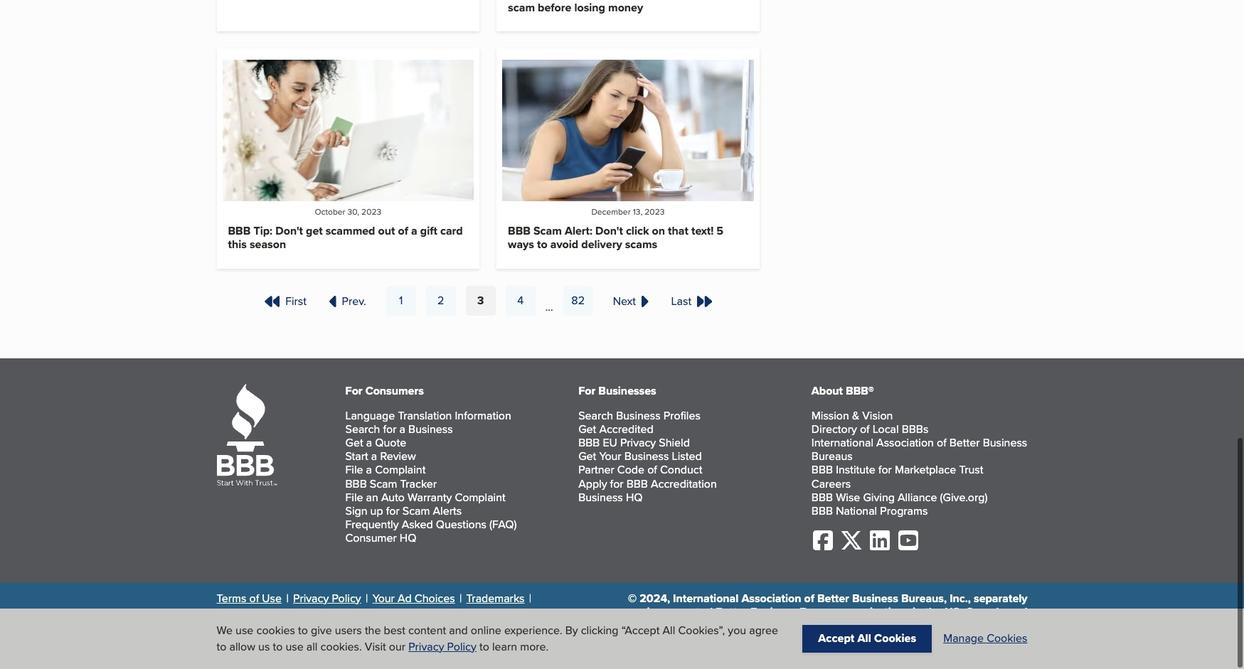 Task type: vqa. For each thing, say whether or not it's contained in the screenshot.
became
no



Task type: locate. For each thing, give the bounding box(es) containing it.
bbb image
[[217, 385, 277, 487]]

a up review
[[400, 422, 406, 438]]

of right out
[[398, 224, 408, 240]]

2
[[437, 293, 444, 310]]

bbb inside bbb scam alert: don't click on that text! 5 ways to avoid delivery scams
[[508, 224, 531, 240]]

all inside the we use cookies to give users the best content and online experience. by clicking "accept all cookies", you agree to allow us to use all cookies. visit our
[[663, 623, 676, 639]]

marketplace
[[895, 463, 957, 479], [795, 618, 859, 635]]

season
[[250, 237, 286, 254]]

bbb up sign
[[346, 477, 367, 493]]

2 horizontal spatial privacy
[[621, 436, 656, 452]]

1 horizontal spatial search
[[579, 408, 614, 425]]

last
[[671, 293, 692, 310]]

all inside button
[[858, 631, 872, 647]]

trust
[[960, 463, 984, 479]]

4
[[517, 293, 524, 310]]

businesses
[[599, 383, 657, 400]]

82
[[571, 293, 585, 310]]

hq down sign up for scam alerts link at the left bottom of page
[[400, 531, 417, 548]]

your left ad
[[373, 591, 395, 608]]

1 horizontal spatial hq
[[626, 490, 643, 507]]

0 vertical spatial marketplace
[[895, 463, 957, 479]]

start
[[346, 449, 368, 466]]

sign
[[346, 504, 368, 520]]

0 horizontal spatial scam
[[370, 477, 397, 493]]

1 vertical spatial hq
[[400, 531, 417, 548]]

about bbb®
[[812, 383, 875, 400]]

for consumers
[[346, 383, 424, 400]]

1 horizontal spatial policy
[[332, 591, 361, 608]]

the right in
[[926, 605, 942, 621]]

for up review
[[383, 422, 397, 438]]

woman with a stressed look looking at cell phone at table image
[[503, 60, 754, 202]]

0 vertical spatial file
[[346, 463, 363, 479]]

information
[[455, 408, 512, 425]]

1 vertical spatial bureaus,
[[877, 646, 922, 662]]

to right ways
[[537, 237, 548, 254]]

consumer
[[346, 531, 397, 548]]

of right the code
[[648, 463, 658, 479]]

0 horizontal spatial the
[[365, 623, 381, 639]]

2 horizontal spatial policy
[[447, 639, 477, 655]]

file down get a quote link
[[346, 463, 363, 479]]

international inside mission & vision directory of local bbbs international association of better business bureaus bbb institute for marketplace trust careers bbb wise giving alliance (give.org) bbb national programs
[[812, 436, 874, 452]]

for businesses
[[579, 383, 657, 400]]

1 vertical spatial policy
[[283, 609, 312, 625]]

for up language
[[346, 383, 363, 400]]

file an auto warranty complaint link
[[346, 490, 506, 507]]

0 vertical spatial scam
[[534, 224, 562, 240]]

policy right content
[[447, 639, 477, 655]]

bbb left avoid
[[508, 224, 531, 240]]

cookies.
[[321, 639, 362, 655]]

for right up
[[386, 504, 400, 520]]

your inside search business profiles get accredited bbb eu privacy shield get your business listed partner code of conduct apply for bbb accreditation business hq
[[600, 449, 622, 466]]

privacy for privacy policy to learn more.
[[409, 639, 444, 655]]

language
[[346, 408, 395, 425]]

bbb right canada,
[[707, 618, 730, 635]]

2 vertical spatial international
[[803, 632, 868, 649]]

association inside mission & vision directory of local bbbs international association of better business bureaus bbb institute for marketplace trust careers bbb wise giving alliance (give.org) bbb national programs
[[877, 436, 934, 452]]

start a review link
[[346, 449, 416, 466]]

frequently asked questions (faq) link
[[346, 518, 517, 534]]

use
[[236, 623, 254, 639], [286, 639, 304, 655]]

of right you
[[770, 632, 780, 649]]

0 horizontal spatial all
[[663, 623, 676, 639]]

0 vertical spatial association
[[877, 436, 934, 452]]

terms of use link
[[217, 591, 282, 608]]

we
[[217, 623, 233, 639]]

all right inc.
[[915, 618, 928, 635]]

1 vertical spatial complaint
[[455, 490, 506, 507]]

all
[[915, 618, 928, 635], [663, 623, 676, 639], [858, 631, 872, 647]]

local
[[873, 422, 899, 438]]

file left an
[[346, 490, 363, 507]]

this
[[228, 237, 247, 254]]

0 horizontal spatial your
[[373, 591, 395, 608]]

organizations
[[840, 605, 910, 621]]

1 vertical spatial institute
[[733, 618, 775, 635]]

use right the we
[[236, 623, 254, 639]]

that
[[668, 224, 689, 240]]

0 vertical spatial your
[[600, 449, 622, 466]]

2 vertical spatial privacy
[[409, 639, 444, 655]]

bbb down get your business listed link
[[627, 477, 648, 493]]

1 horizontal spatial don't
[[596, 224, 623, 240]]

and left online
[[449, 623, 468, 639]]

1 vertical spatial privacy
[[293, 591, 329, 608]]

0 horizontal spatial policy
[[283, 609, 312, 625]]

2023 right 30,
[[362, 206, 382, 218]]

0 vertical spatial privacy policy link
[[293, 591, 361, 608]]

scams
[[625, 237, 658, 254]]

auto
[[381, 490, 405, 507]]

manage
[[944, 631, 984, 647]]

of left under
[[934, 632, 944, 649]]

marketplace inside © 2024, international association of better business bureaus, inc., separately incorporated better business bureau organizations in the us, canada and mexico and bbb institute for marketplace trust, inc. all rights reserved. *in canada, trademark(s) of the international association of better business bureaus, used under license.
[[795, 618, 859, 635]]

about
[[812, 383, 843, 400]]

bbb®
[[846, 383, 875, 400]]

0 vertical spatial hq
[[626, 490, 643, 507]]

experience.
[[505, 623, 563, 639]]

for consumers link
[[346, 383, 424, 400]]

privacy policy link up 'give'
[[293, 591, 361, 608]]

privacy policy link right the our
[[409, 639, 477, 655]]

association up agree
[[742, 591, 802, 608]]

don't down december
[[596, 224, 623, 240]]

a left 'quote'
[[366, 436, 372, 452]]

for inside mission & vision directory of local bbbs international association of better business bureaus bbb institute for marketplace trust careers bbb wise giving alliance (give.org) bbb national programs
[[879, 463, 892, 479]]

bureaus, up 'rights'
[[902, 591, 947, 608]]

hq inside language translation information search for a business get a quote start a review file a complaint bbb scam tracker file an auto warranty complaint sign up for scam alerts frequently asked questions (faq) consumer hq
[[400, 531, 417, 548]]

directory of local bbbs link
[[812, 422, 929, 438]]

get your business listed link
[[579, 449, 702, 466]]

association up bbb institute for marketplace trust link
[[877, 436, 934, 452]]

programs
[[881, 504, 928, 520]]

use left all
[[286, 639, 304, 655]]

next
[[613, 293, 636, 310]]

trademarks
[[467, 591, 525, 608]]

to left learn
[[480, 639, 490, 655]]

0 horizontal spatial and
[[449, 623, 468, 639]]

1 file from the top
[[346, 463, 363, 479]]

gift card user image
[[222, 60, 474, 202]]

file
[[346, 463, 363, 479], [346, 490, 363, 507]]

for for for consumers
[[346, 383, 363, 400]]

consumer hq link
[[346, 531, 417, 548]]

1 horizontal spatial all
[[858, 631, 872, 647]]

mission & vision link
[[812, 408, 894, 425]]

bureaus
[[812, 449, 853, 466]]

search business profiles get accredited bbb eu privacy shield get your business listed partner code of conduct apply for bbb accreditation business hq
[[579, 408, 717, 507]]

2 horizontal spatial all
[[915, 618, 928, 635]]

policy up users
[[332, 591, 361, 608]]

0 horizontal spatial cookies
[[875, 631, 917, 647]]

2 2023 from the left
[[645, 206, 665, 218]]

business
[[616, 408, 661, 425], [409, 422, 453, 438], [983, 436, 1028, 452], [625, 449, 669, 466], [579, 490, 623, 507], [853, 591, 899, 608], [751, 605, 797, 621], [982, 632, 1028, 649]]

0 horizontal spatial hq
[[400, 531, 417, 548]]

bbb scam alert: don't click on that text! 5 ways to avoid delivery scams
[[508, 224, 724, 254]]

search up 'eu'
[[579, 408, 614, 425]]

0 horizontal spatial marketplace
[[795, 618, 859, 635]]

for right apply
[[610, 477, 624, 493]]

your down the get accredited link
[[600, 449, 622, 466]]

2023 right 13,
[[645, 206, 665, 218]]

review
[[380, 449, 416, 466]]

association down in
[[871, 632, 931, 649]]

0 vertical spatial institute
[[836, 463, 876, 479]]

0 horizontal spatial institute
[[733, 618, 775, 635]]

0 horizontal spatial privacy
[[293, 591, 329, 608]]

content
[[409, 623, 446, 639]]

0 horizontal spatial complaint
[[375, 463, 426, 479]]

1 vertical spatial marketplace
[[795, 618, 859, 635]]

you
[[728, 623, 747, 639]]

for up the giving
[[879, 463, 892, 479]]

1 horizontal spatial use
[[286, 639, 304, 655]]

search inside language translation information search for a business get a quote start a review file a complaint bbb scam tracker file an auto warranty complaint sign up for scam alerts frequently asked questions (faq) consumer hq
[[346, 422, 380, 438]]

privacy
[[621, 436, 656, 452], [293, 591, 329, 608], [409, 639, 444, 655]]

online
[[471, 623, 502, 639]]

the
[[926, 605, 942, 621], [365, 623, 381, 639], [783, 632, 800, 649]]

international up cookies",
[[673, 591, 739, 608]]

to left 'give'
[[298, 623, 308, 639]]

agree
[[750, 623, 779, 639]]

2 cookies from the left
[[987, 631, 1028, 647]]

2 file from the top
[[346, 490, 363, 507]]

1 horizontal spatial 2023
[[645, 206, 665, 218]]

&
[[853, 408, 860, 425]]

hq down the code
[[626, 490, 643, 507]]

(faq)
[[490, 518, 517, 534]]

1 horizontal spatial institute
[[836, 463, 876, 479]]

1 horizontal spatial privacy
[[409, 639, 444, 655]]

international down bureau at the right bottom of page
[[803, 632, 868, 649]]

0 horizontal spatial don't
[[276, 224, 303, 240]]

0 vertical spatial bureaus,
[[902, 591, 947, 608]]

of left the organizations at the right bottom of the page
[[805, 591, 815, 608]]

1 don't from the left
[[276, 224, 303, 240]]

apply for bbb accreditation link
[[579, 477, 717, 493]]

2023
[[362, 206, 382, 218], [645, 206, 665, 218]]

0 horizontal spatial 2023
[[362, 206, 382, 218]]

of right bbbs
[[937, 436, 947, 452]]

to
[[537, 237, 548, 254], [298, 623, 308, 639], [217, 639, 227, 655], [273, 639, 283, 655], [480, 639, 490, 655]]

license.
[[986, 646, 1028, 662]]

for left the businesses
[[579, 383, 596, 400]]

all down incorporated
[[663, 623, 676, 639]]

bbb inside © 2024, international association of better business bureaus, inc., separately incorporated better business bureau organizations in the us, canada and mexico and bbb institute for marketplace trust, inc. all rights reserved. *in canada, trademark(s) of the international association of better business bureaus, used under license.
[[707, 618, 730, 635]]

the left best
[[365, 623, 381, 639]]

1 vertical spatial your
[[373, 591, 395, 608]]

1 vertical spatial privacy policy link
[[409, 639, 477, 655]]

0 horizontal spatial for
[[346, 383, 363, 400]]

1 horizontal spatial your
[[600, 449, 622, 466]]

get
[[306, 224, 323, 240]]

1 for from the left
[[346, 383, 363, 400]]

1 vertical spatial file
[[346, 490, 363, 507]]

national
[[836, 504, 878, 520]]

for
[[346, 383, 363, 400], [579, 383, 596, 400]]

card
[[441, 224, 463, 240]]

international
[[812, 436, 874, 452], [673, 591, 739, 608], [803, 632, 868, 649]]

institute right cookies",
[[733, 618, 775, 635]]

language translation information link
[[346, 408, 512, 425]]

bureaus, down inc.
[[877, 646, 922, 662]]

2 for from the left
[[579, 383, 596, 400]]

to left allow
[[217, 639, 227, 655]]

alliance
[[898, 490, 938, 507]]

1 horizontal spatial scam
[[403, 504, 430, 520]]

bbb tip: don't get scammed out of a gift card this season link
[[228, 224, 463, 254]]

(give.org)
[[941, 490, 988, 507]]

business inside mission & vision directory of local bbbs international association of better business bureaus bbb institute for marketplace trust careers bbb wise giving alliance (give.org) bbb national programs
[[983, 436, 1028, 452]]

hq
[[626, 490, 643, 507], [400, 531, 417, 548]]

policy inside trademarks hyperlinking policy
[[283, 609, 312, 625]]

30,
[[348, 206, 359, 218]]

institute up wise
[[836, 463, 876, 479]]

for left bureau at the right bottom of page
[[778, 618, 792, 635]]

code
[[618, 463, 645, 479]]

get accredited link
[[579, 422, 654, 438]]

careers link
[[812, 477, 851, 493]]

policy up all
[[283, 609, 312, 625]]

bbb left the tip:
[[228, 224, 251, 240]]

bbb wise giving alliance (give.org) link
[[812, 490, 988, 507]]

1 horizontal spatial cookies
[[987, 631, 1028, 647]]

accredited
[[600, 422, 654, 438]]

0 vertical spatial policy
[[332, 591, 361, 608]]

"accept
[[622, 623, 660, 639]]

and inside the we use cookies to give users the best content and online experience. by clicking "accept all cookies", you agree to allow us to use all cookies. visit our
[[449, 623, 468, 639]]

all right accept
[[858, 631, 872, 647]]

2 link
[[426, 286, 456, 316]]

0 vertical spatial international
[[812, 436, 874, 452]]

the inside the we use cookies to give users the best content and online experience. by clicking "accept all cookies", you agree to allow us to use all cookies. visit our
[[365, 623, 381, 639]]

quote
[[375, 436, 407, 452]]

a inside bbb tip: don't get scammed out of a gift card this season
[[411, 224, 418, 240]]

2 don't from the left
[[596, 224, 623, 240]]

1 2023 from the left
[[362, 206, 382, 218]]

1
[[399, 293, 403, 310]]

2 vertical spatial policy
[[447, 639, 477, 655]]

and right mexico
[[685, 618, 704, 635]]

a left gift
[[411, 224, 418, 240]]

on
[[652, 224, 666, 240]]

institute inside © 2024, international association of better business bureaus, inc., separately incorporated better business bureau organizations in the us, canada and mexico and bbb institute for marketplace trust, inc. all rights reserved. *in canada, trademark(s) of the international association of better business bureaus, used under license.
[[733, 618, 775, 635]]

get inside language translation information search for a business get a quote start a review file a complaint bbb scam tracker file an auto warranty complaint sign up for scam alerts frequently asked questions (faq) consumer hq
[[346, 436, 363, 452]]

0 vertical spatial privacy
[[621, 436, 656, 452]]

and right the canada
[[1009, 605, 1028, 621]]

international down mission & vision link
[[812, 436, 874, 452]]

search up the start on the left of the page
[[346, 422, 380, 438]]

1 horizontal spatial for
[[579, 383, 596, 400]]

2 horizontal spatial scam
[[534, 224, 562, 240]]

1 horizontal spatial marketplace
[[895, 463, 957, 479]]

0 horizontal spatial search
[[346, 422, 380, 438]]

search for a business link
[[346, 422, 453, 438]]

all inside © 2024, international association of better business bureaus, inc., separately incorporated better business bureau organizations in the us, canada and mexico and bbb institute for marketplace trust, inc. all rights reserved. *in canada, trademark(s) of the international association of better business bureaus, used under license.
[[915, 618, 928, 635]]

don't left get
[[276, 224, 303, 240]]

13,
[[633, 206, 643, 218]]

1 cookies from the left
[[875, 631, 917, 647]]

pagination element
[[217, 286, 760, 316]]

the right agree
[[783, 632, 800, 649]]



Task type: describe. For each thing, give the bounding box(es) containing it.
hyperlinking policy link
[[217, 609, 312, 625]]

consumers
[[366, 383, 424, 400]]

bbb left wise
[[812, 490, 834, 507]]

incorporated
[[647, 605, 713, 621]]

of inside bbb tip: don't get scammed out of a gift card this season
[[398, 224, 408, 240]]

conduct
[[660, 463, 703, 479]]

policy for privacy policy
[[332, 591, 361, 608]]

for businesses link
[[579, 383, 657, 400]]

gift
[[421, 224, 438, 240]]

hq inside search business profiles get accredited bbb eu privacy shield get your business listed partner code of conduct apply for bbb accreditation business hq
[[626, 490, 643, 507]]

2 horizontal spatial and
[[1009, 605, 1028, 621]]

rights
[[931, 618, 961, 635]]

to inside bbb scam alert: don't click on that text! 5 ways to avoid delivery scams
[[537, 237, 548, 254]]

bbb down directory
[[812, 463, 834, 479]]

bbb institute for marketplace trust link
[[812, 463, 984, 479]]

0 vertical spatial complaint
[[375, 463, 426, 479]]

scammed
[[326, 224, 375, 240]]

about bbb® link
[[812, 383, 875, 400]]

accreditation
[[651, 477, 717, 493]]

ways
[[508, 237, 534, 254]]

us
[[258, 639, 270, 655]]

of inside search business profiles get accredited bbb eu privacy shield get your business listed partner code of conduct apply for bbb accreditation business hq
[[648, 463, 658, 479]]

giving
[[864, 490, 895, 507]]

1 vertical spatial international
[[673, 591, 739, 608]]

by
[[566, 623, 578, 639]]

to right us
[[273, 639, 283, 655]]

2 vertical spatial association
[[871, 632, 931, 649]]

bbb down careers
[[812, 504, 834, 520]]

2 horizontal spatial the
[[926, 605, 942, 621]]

business hq link
[[579, 490, 643, 507]]

bbb left 'eu'
[[579, 436, 600, 452]]

mexico
[[645, 618, 682, 635]]

privacy policy to learn more.
[[409, 639, 549, 655]]

of right the & at the bottom of the page
[[860, 422, 870, 438]]

separately
[[974, 591, 1028, 608]]

privacy policy
[[293, 591, 361, 608]]

bbb tip: don't get scammed out of a gift card this season
[[228, 224, 463, 254]]

cookies",
[[679, 623, 725, 639]]

don't inside bbb scam alert: don't click on that text! 5 ways to avoid delivery scams
[[596, 224, 623, 240]]

2024,
[[640, 591, 670, 608]]

more.
[[520, 639, 549, 655]]

scam inside bbb scam alert: don't click on that text! 5 ways to avoid delivery scams
[[534, 224, 562, 240]]

trademarks link
[[467, 591, 525, 608]]

marketplace inside mission & vision directory of local bbbs international association of better business bureaus bbb institute for marketplace trust careers bbb wise giving alliance (give.org) bbb national programs
[[895, 463, 957, 479]]

first
[[285, 293, 306, 310]]

avoid
[[551, 237, 579, 254]]

1 vertical spatial scam
[[370, 477, 397, 493]]

a up an
[[366, 463, 372, 479]]

text!
[[692, 224, 714, 240]]

institute inside mission & vision directory of local bbbs international association of better business bureaus bbb institute for marketplace trust careers bbb wise giving alliance (give.org) bbb national programs
[[836, 463, 876, 479]]

tip:
[[254, 224, 273, 240]]

for inside © 2024, international association of better business bureaus, inc., separately incorporated better business bureau organizations in the us, canada and mexico and bbb institute for marketplace trust, inc. all rights reserved. *in canada, trademark(s) of the international association of better business bureaus, used under license.
[[778, 618, 792, 635]]

1 horizontal spatial privacy policy link
[[409, 639, 477, 655]]

5
[[717, 224, 724, 240]]

asked
[[402, 518, 433, 534]]

frequently
[[346, 518, 399, 534]]

in
[[913, 605, 923, 621]]

clicking
[[581, 623, 619, 639]]

bbb scam alert: don't click on that text! 5 ways to avoid delivery scams link
[[508, 224, 724, 254]]

december 13, 2023
[[592, 206, 665, 218]]

3
[[477, 293, 484, 310]]

trademark(s)
[[702, 632, 767, 649]]

accept all cookies
[[819, 631, 917, 647]]

1 horizontal spatial and
[[685, 618, 704, 635]]

questions
[[436, 518, 487, 534]]

trademarks hyperlinking policy
[[217, 591, 525, 625]]

terms of use
[[217, 591, 282, 608]]

file a complaint link
[[346, 463, 426, 479]]

better inside mission & vision directory of local bbbs international association of better business bureaus bbb institute for marketplace trust careers bbb wise giving alliance (give.org) bbb national programs
[[950, 436, 980, 452]]

october
[[315, 206, 346, 218]]

of left use
[[249, 591, 259, 608]]

a right the start on the left of the page
[[371, 449, 377, 466]]

privacy for privacy policy
[[293, 591, 329, 608]]

privacy inside search business profiles get accredited bbb eu privacy shield get your business listed partner code of conduct apply for bbb accreditation business hq
[[621, 436, 656, 452]]

partner
[[579, 463, 615, 479]]

out
[[378, 224, 395, 240]]

©
[[628, 591, 637, 608]]

vision
[[863, 408, 894, 425]]

for inside search business profiles get accredited bbb eu privacy shield get your business listed partner code of conduct apply for bbb accreditation business hq
[[610, 477, 624, 493]]

december
[[592, 206, 631, 218]]

we use cookies to give users the best content and online experience. by clicking "accept all cookies", you agree to allow us to use all cookies. visit our
[[217, 623, 779, 655]]

bbb eu privacy shield link
[[579, 436, 690, 452]]

policy for privacy policy to learn more.
[[447, 639, 477, 655]]

choices
[[415, 591, 455, 608]]

your ad choices
[[373, 591, 455, 608]]

bbb inside bbb tip: don't get scammed out of a gift card this season
[[228, 224, 251, 240]]

an
[[366, 490, 379, 507]]

manage cookies button
[[944, 631, 1028, 648]]

business inside language translation information search for a business get a quote start a review file a complaint bbb scam tracker file an auto warranty complaint sign up for scam alerts frequently asked questions (faq) consumer hq
[[409, 422, 453, 438]]

get a quote link
[[346, 436, 407, 452]]

international association of better business bureaus link
[[812, 436, 1028, 466]]

1 vertical spatial association
[[742, 591, 802, 608]]

0 horizontal spatial privacy policy link
[[293, 591, 361, 608]]

bbbs
[[902, 422, 929, 438]]

2 vertical spatial scam
[[403, 504, 430, 520]]

2023 for scammed
[[362, 206, 382, 218]]

search inside search business profiles get accredited bbb eu privacy shield get your business listed partner code of conduct apply for bbb accreditation business hq
[[579, 408, 614, 425]]

1 link
[[386, 286, 416, 316]]

1 horizontal spatial complaint
[[455, 490, 506, 507]]

eu
[[603, 436, 618, 452]]

up
[[371, 504, 383, 520]]

search business profiles link
[[579, 408, 701, 425]]

*in
[[1014, 618, 1028, 635]]

2023 for click
[[645, 206, 665, 218]]

best
[[384, 623, 406, 639]]

language translation information search for a business get a quote start a review file a complaint bbb scam tracker file an auto warranty complaint sign up for scam alerts frequently asked questions (faq) consumer hq
[[346, 408, 517, 548]]

first link
[[261, 293, 309, 310]]

don't inside bbb tip: don't get scammed out of a gift card this season
[[276, 224, 303, 240]]

used
[[925, 646, 950, 662]]

bbb scam tracker link
[[346, 477, 437, 493]]

bbb inside language translation information search for a business get a quote start a review file a complaint bbb scam tracker file an auto warranty complaint sign up for scam alerts frequently asked questions (faq) consumer hq
[[346, 477, 367, 493]]

mission & vision directory of local bbbs international association of better business bureaus bbb institute for marketplace trust careers bbb wise giving alliance (give.org) bbb national programs
[[812, 408, 1028, 520]]

for for for businesses
[[579, 383, 596, 400]]

translation
[[398, 408, 452, 425]]

© 2024, international association of better business bureaus, inc., separately incorporated better business bureau organizations in the us, canada and mexico and bbb institute for marketplace trust, inc. all rights reserved. *in canada, trademark(s) of the international association of better business bureaus, used under license.
[[628, 591, 1028, 662]]

partner code of conduct link
[[579, 463, 703, 479]]

1 horizontal spatial the
[[783, 632, 800, 649]]

learn
[[493, 639, 518, 655]]

your ad choices link
[[373, 591, 455, 608]]

0 horizontal spatial use
[[236, 623, 254, 639]]



